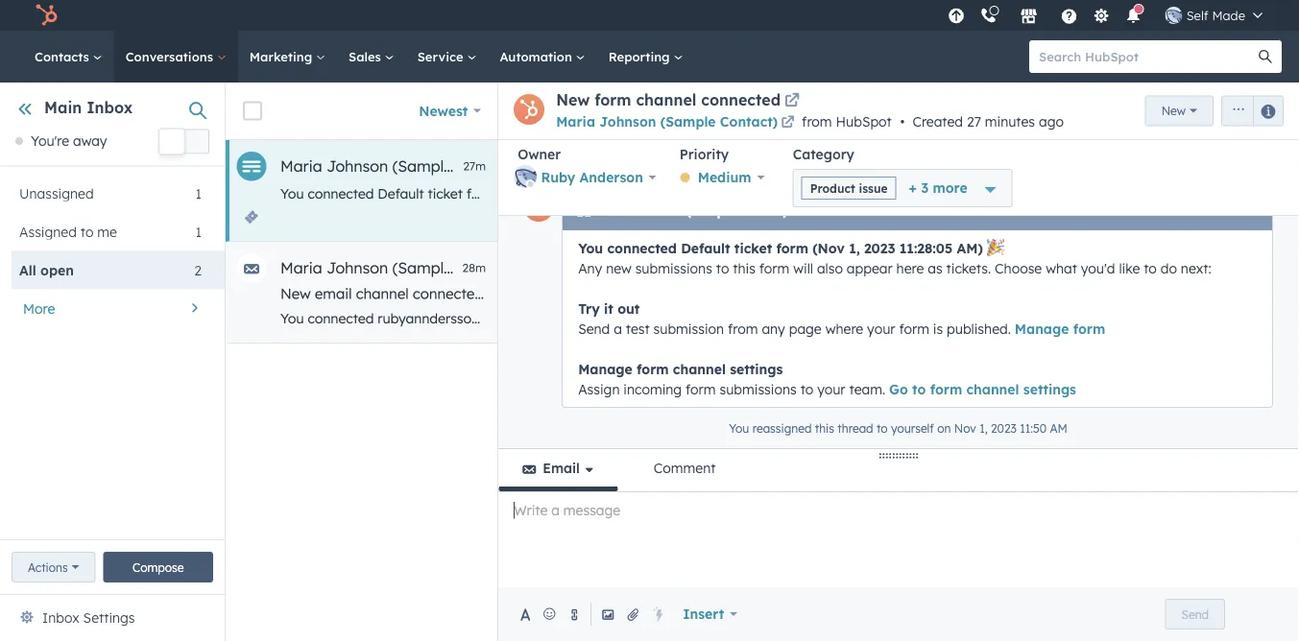 Task type: vqa. For each thing, say whether or not it's contained in the screenshot.
NOTIFICATIONS popup button
yes



Task type: describe. For each thing, give the bounding box(es) containing it.
medium button
[[680, 165, 777, 187]]

(nov for any
[[501, 185, 531, 202]]

group inside new form channel connected heading
[[1214, 96, 1284, 126]]

created
[[913, 113, 963, 130]]

hubspot inside new email channel connected to hubspot you connected rubyanndersson@gmail.com any new emails sent to this address will also appear here. choose what you'd like to do next:  try it out send yourself a
[[506, 285, 566, 303]]

more
[[23, 300, 55, 317]]

incoming
[[624, 381, 682, 398]]

self made button
[[1154, 0, 1274, 31]]

reporting link
[[597, 31, 695, 83]]

minutes
[[985, 113, 1035, 130]]

11:28:05 for any
[[582, 185, 632, 202]]

maria johnson (sample contact) link
[[556, 113, 798, 131]]

you're away
[[31, 133, 107, 150]]

(sample inside row
[[392, 157, 452, 176]]

as inside form from maria johnson (sample contact) with subject (no subject) row
[[1014, 185, 1029, 202]]

try inside new email channel connected to hubspot you connected rubyanndersson@gmail.com any new emails sent to this address will also appear here. choose what you'd like to do next:  try it out send yourself a
[[1150, 310, 1169, 327]]

submissions inside form from maria johnson (sample contact) with subject (no subject) row
[[722, 185, 799, 202]]

2023 for 🎉
[[864, 240, 895, 256]]

appear for (nov
[[933, 185, 979, 202]]

1 for unassigned
[[196, 185, 202, 202]]

submissions inside you connected default ticket form (nov 1, 2023 11:28:05 am) 🎉 any new submissions to this form will also appear here as tickets. choose what you'd like to do next:
[[635, 260, 712, 277]]

form right incoming on the bottom
[[686, 381, 716, 398]]

also for (nov
[[903, 185, 929, 202]]

0 vertical spatial settings
[[730, 361, 783, 377]]

actions button
[[12, 552, 96, 583]]

send inside the try it out send a test submission from any page where your form is published. manage form
[[578, 320, 610, 337]]

issue
[[859, 181, 888, 195]]

your inside the try it out send a test submission from any page where your form is published. manage form
[[867, 320, 896, 337]]

submissions inside the manage form channel settings assign incoming form submissions to your team. go to form channel settings
[[720, 381, 797, 398]]

do inside you connected default ticket form (nov 1, 2023 11:28:05 am) 🎉 any new submissions to this form will also appear here as tickets. choose what you'd like to do next:
[[1161, 260, 1177, 277]]

toolbar inside main content
[[514, 146, 1283, 207]]

ago
[[1039, 113, 1064, 130]]

try it out send a test submission from any page where your form is published. manage form
[[578, 300, 1106, 337]]

contact) inside 'maria johnson (sample contact)' link
[[720, 113, 778, 130]]

choose inside form from maria johnson (sample contact) with subject (no subject) row
[[1081, 185, 1128, 202]]

28m
[[462, 261, 486, 275]]

channel for manage form channel settings assign incoming form submissions to your team. go to form channel settings
[[673, 361, 726, 377]]

(nov for 🎉
[[813, 240, 845, 256]]

notifications button
[[1118, 0, 1150, 31]]

11:50
[[1020, 421, 1047, 436]]

out inside new email channel connected to hubspot you connected rubyanndersson@gmail.com any new emails sent to this address will also appear here. choose what you'd like to do next:  try it out send yourself a
[[1185, 310, 1206, 327]]

you connected default ticket form (nov 1, 2023 11:28:05 am) any new submissions to this form will also appear here as tickets. choose what you'd like to do next: 
[[280, 185, 1299, 202]]

a inside new email channel connected to hubspot you connected rubyanndersson@gmail.com any new emails sent to this address will also appear here. choose what you'd like to do next:  try it out send yourself a
[[1299, 310, 1299, 327]]

more
[[933, 180, 968, 196]]

main
[[44, 98, 82, 117]]

any inside form from maria johnson (sample contact) with subject (no subject) row
[[665, 185, 689, 202]]

any inside new email channel connected to hubspot you connected rubyanndersson@gmail.com any new emails sent to this address will also appear here. choose what you'd like to do next:  try it out send yourself a
[[562, 310, 586, 327]]

hubspot link
[[23, 4, 72, 27]]

(sample inside new form channel connected heading
[[661, 113, 716, 130]]

settings image
[[1093, 8, 1110, 25]]

nov
[[954, 421, 977, 436]]

from hubspot
[[802, 113, 892, 130]]

manage inside the manage form channel settings assign incoming form submissions to your team. go to form channel settings
[[578, 361, 633, 377]]

new form channel connected link
[[556, 90, 804, 111]]

sales link
[[337, 31, 406, 83]]

do inside form from maria johnson (sample contact) with subject (no subject) row
[[1247, 185, 1264, 202]]

next: inside new email channel connected to hubspot you connected rubyanndersson@gmail.com any new emails sent to this address will also appear here. choose what you'd like to do next:  try it out send yourself a
[[1116, 310, 1146, 327]]

+
[[909, 180, 917, 196]]

compose button
[[103, 552, 213, 583]]

marketing link
[[238, 31, 337, 83]]

is
[[933, 320, 943, 337]]

appear for hubspot
[[845, 310, 891, 327]]

11:28:05 for 🎉
[[900, 240, 953, 256]]

do inside new email channel connected to hubspot you connected rubyanndersson@gmail.com any new emails sent to this address will also appear here. choose what you'd like to do next:  try it out send yourself a
[[1095, 310, 1112, 327]]

open
[[40, 262, 74, 278]]

johnson inside new form channel connected heading
[[600, 113, 656, 130]]

email
[[315, 285, 352, 303]]

hubspot image
[[35, 4, 58, 27]]

also for hubspot
[[816, 310, 842, 327]]

assigned to me
[[19, 223, 117, 240]]

insert
[[683, 606, 724, 623]]

new form channel connected
[[556, 90, 781, 109]]

1, for 🎉
[[849, 240, 860, 256]]

maria johnson (sample contact) inside the email from maria johnson (sample contact) with subject new email channel connected to hubspot row
[[280, 258, 520, 278]]

here inside form from maria johnson (sample contact) with subject (no subject) row
[[983, 185, 1010, 202]]

yourself inside new email channel connected to hubspot you connected rubyanndersson@gmail.com any new emails sent to this address will also appear here. choose what you'd like to do next:  try it out send yourself a
[[1245, 310, 1296, 327]]

submission
[[654, 320, 724, 337]]

from inside the try it out send a test submission from any page where your form is published. manage form
[[728, 320, 758, 337]]

contacts
[[35, 48, 93, 64]]

1 horizontal spatial inbox
[[87, 98, 133, 117]]

here.
[[895, 310, 926, 327]]

ruby
[[541, 169, 576, 186]]

settings link
[[1090, 5, 1114, 25]]

manage form link
[[1015, 320, 1106, 337]]

(sample inside row
[[392, 258, 452, 278]]

default for you connected default ticket form (nov 1, 2023 11:28:05 am) any new submissions to this form will also appear here as tickets. choose what you'd like to do next: 
[[378, 185, 424, 202]]

category
[[793, 146, 855, 163]]

it inside the try it out send a test submission from any page where your form is published. manage form
[[604, 300, 614, 317]]

will inside you connected default ticket form (nov 1, 2023 11:28:05 am) 🎉 any new submissions to this form will also appear here as tickets. choose what you'd like to do next:
[[794, 260, 813, 277]]

row group containing maria johnson (sample contact)
[[226, 140, 1299, 344]]

2 horizontal spatial 1,
[[980, 421, 988, 436]]

search button
[[1249, 40, 1282, 73]]

this inside new email channel connected to hubspot you connected rubyanndersson@gmail.com any new emails sent to this address will also appear here. choose what you'd like to do next:  try it out send yourself a
[[712, 310, 734, 327]]

you're away image
[[15, 138, 23, 145]]

contact) inside form from maria johnson (sample contact) with subject (no subject) row
[[457, 157, 520, 176]]

you'd
[[1016, 310, 1050, 327]]

ruby anderson
[[541, 169, 643, 186]]

new form channel connected heading
[[499, 83, 1299, 140]]

address
[[738, 310, 788, 327]]

service
[[417, 48, 467, 64]]

🎉
[[987, 240, 1000, 256]]

• created 27 minutes ago
[[900, 113, 1064, 130]]

will for (nov
[[880, 185, 900, 202]]

automation
[[500, 48, 576, 64]]

connected inside "link"
[[701, 90, 781, 109]]

sales
[[349, 48, 385, 64]]

maria inside row
[[280, 258, 322, 278]]

contact) down you connected default ticket form (nov 1, 2023 11:28:05 am) any new submissions to this form will also appear here as tickets. choose what you'd like to do next:
[[738, 205, 788, 219]]

inbox settings
[[42, 610, 135, 627]]

unassigned
[[19, 185, 94, 202]]

here inside you connected default ticket form (nov 1, 2023 11:28:05 am) 🎉 any new submissions to this form will also appear here as tickets. choose what you'd like to do next:
[[897, 260, 924, 277]]

compose
[[133, 560, 184, 575]]

email
[[543, 460, 580, 477]]

1 vertical spatial settings
[[1024, 381, 1077, 398]]

actions
[[28, 560, 68, 575]]

like inside new email channel connected to hubspot you connected rubyanndersson@gmail.com any new emails sent to this address will also appear here. choose what you'd like to do next:  try it out send yourself a
[[1054, 310, 1075, 327]]

form up the 11:28 am
[[846, 185, 876, 202]]

automation link
[[488, 31, 597, 83]]

form up on
[[930, 381, 962, 398]]

0 vertical spatial am
[[840, 205, 858, 219]]

1, for any
[[535, 185, 545, 202]]

form left is
[[899, 320, 930, 337]]

maria johnson (sample contact) inside form from maria johnson (sample contact) with subject (no subject) row
[[280, 157, 520, 176]]

this left thread
[[815, 421, 835, 436]]

all open
[[19, 262, 74, 278]]

any
[[762, 320, 785, 337]]

calling icon image
[[980, 7, 998, 25]]

ticket for you connected default ticket form (nov 1, 2023 11:28:05 am) 🎉 any new submissions to this form will also appear here as tickets. choose what you'd like to do next:
[[735, 240, 772, 256]]

comment button
[[630, 449, 740, 492]]

new button
[[1145, 96, 1214, 126]]

out inside the try it out send a test submission from any page where your form is published. manage form
[[618, 300, 640, 317]]

try inside the try it out send a test submission from any page where your form is published. manage form
[[578, 300, 600, 317]]

+ 3 more button
[[897, 169, 980, 207]]

product
[[810, 181, 856, 195]]

maria johnson (sample contact) inside 'maria johnson (sample contact)' link
[[556, 113, 778, 130]]

you reassigned this thread to yourself on nov 1, 2023 11:50 am
[[729, 421, 1068, 436]]

rubyanndersson@gmail.com
[[378, 310, 559, 327]]

link opens in a new window image
[[785, 94, 800, 109]]

help button
[[1053, 0, 1086, 31]]

main inbox
[[44, 98, 133, 117]]

product issue
[[810, 181, 888, 195]]

manage inside the try it out send a test submission from any page where your form is published. manage form
[[1015, 320, 1069, 337]]

owner
[[518, 146, 561, 163]]

choose inside you connected default ticket form (nov 1, 2023 11:28:05 am) 🎉 any new submissions to this form will also appear here as tickets. choose what you'd like to do next:
[[995, 260, 1042, 277]]

new for new form channel connected
[[556, 90, 590, 109]]

1 for assigned to me
[[196, 223, 202, 240]]

you inside new email channel connected to hubspot you connected rubyanndersson@gmail.com any new emails sent to this address will also appear here. choose what you'd like to do next:  try it out send yourself a
[[280, 310, 304, 327]]

sent
[[664, 310, 691, 327]]

send inside new email channel connected to hubspot you connected rubyanndersson@gmail.com any new emails sent to this address will also appear here. choose what you'd like to do next:  try it out send yourself a
[[1210, 310, 1241, 327]]

reporting
[[609, 48, 674, 64]]

channel for new form channel connected
[[636, 90, 697, 109]]

11:28 am
[[811, 205, 858, 219]]



Task type: locate. For each thing, give the bounding box(es) containing it.
maria johnson (sample contact) down 'medium'
[[597, 205, 788, 219]]

2 horizontal spatial 2023
[[991, 421, 1017, 436]]

inbox up away
[[87, 98, 133, 117]]

you inside form from maria johnson (sample contact) with subject (no subject) row
[[280, 185, 304, 202]]

where
[[826, 320, 864, 337]]

0 horizontal spatial what
[[981, 310, 1012, 327]]

2 vertical spatial appear
[[845, 310, 891, 327]]

contact) inside the email from maria johnson (sample contact) with subject new email channel connected to hubspot row
[[457, 258, 520, 278]]

ruby anderson button
[[514, 163, 657, 192]]

all
[[19, 262, 36, 278]]

2 vertical spatial will
[[792, 310, 812, 327]]

anderson
[[580, 169, 643, 186]]

(sample left 27m
[[392, 157, 452, 176]]

(nov inside form from maria johnson (sample contact) with subject (no subject) row
[[501, 185, 531, 202]]

0 vertical spatial also
[[903, 185, 929, 202]]

1 vertical spatial what
[[1046, 260, 1077, 277]]

2 vertical spatial next:
[[1116, 310, 1146, 327]]

27m
[[463, 159, 486, 173]]

self made
[[1187, 7, 1246, 23]]

comment
[[654, 460, 716, 477]]

will up new email channel connected to hubspot you connected rubyanndersson@gmail.com any new emails sent to this address will also appear here. choose what you'd like to do next:  try it out send yourself a
[[794, 260, 813, 277]]

2023 down owner
[[548, 185, 578, 202]]

you for you connected default ticket form (nov 1, 2023 11:28:05 am) 🎉 any new submissions to this form will also appear here as tickets. choose what you'd like to do next:
[[578, 240, 603, 256]]

next: inside form from maria johnson (sample contact) with subject (no subject) row
[[1267, 185, 1298, 202]]

appear inside form from maria johnson (sample contact) with subject (no subject) row
[[933, 185, 979, 202]]

channel for new email channel connected to hubspot you connected rubyanndersson@gmail.com any new emails sent to this address will also appear here. choose what you'd like to do next:  try it out send yourself a
[[356, 285, 409, 303]]

insert button
[[670, 595, 750, 634]]

0 vertical spatial yourself
[[1245, 310, 1296, 327]]

any down the ruby anderson popup button
[[578, 260, 602, 277]]

johnson inside row
[[327, 258, 388, 278]]

am)
[[635, 185, 661, 202], [957, 240, 983, 256]]

here up here.
[[897, 260, 924, 277]]

ticket inside form from maria johnson (sample contact) with subject (no subject) row
[[428, 185, 463, 202]]

form down reporting
[[595, 90, 631, 109]]

main content
[[226, 0, 1299, 642]]

new up emails
[[606, 260, 632, 277]]

am) inside you connected default ticket form (nov 1, 2023 11:28:05 am) 🎉 any new submissions to this form will also appear here as tickets. choose what you'd like to do next:
[[957, 240, 983, 256]]

1 horizontal spatial try
[[1150, 310, 1169, 327]]

this inside form from maria johnson (sample contact) with subject (no subject) row
[[819, 185, 842, 202]]

1 horizontal spatial choose
[[995, 260, 1042, 277]]

do
[[1247, 185, 1264, 202], [1161, 260, 1177, 277], [1095, 310, 1112, 327]]

send inside send button
[[1182, 607, 1209, 622]]

johnson
[[600, 113, 656, 130], [327, 157, 388, 176], [635, 205, 683, 219], [327, 258, 388, 278]]

submissions up reassigned
[[720, 381, 797, 398]]

am) for 🎉
[[957, 240, 983, 256]]

form right you'd
[[1073, 320, 1106, 337]]

2 horizontal spatial new
[[1162, 104, 1186, 118]]

1 vertical spatial any
[[578, 260, 602, 277]]

0 horizontal spatial as
[[928, 260, 943, 277]]

1 horizontal spatial you'd
[[1167, 185, 1202, 202]]

1 horizontal spatial your
[[867, 320, 896, 337]]

0 horizontal spatial 2023
[[548, 185, 578, 202]]

2023 inside you connected default ticket form (nov 1, 2023 11:28:05 am) 🎉 any new submissions to this form will also appear here as tickets. choose what you'd like to do next:
[[864, 240, 895, 256]]

0 vertical spatial like
[[1205, 185, 1226, 202]]

new inside new email channel connected to hubspot you connected rubyanndersson@gmail.com any new emails sent to this address will also appear here. choose what you'd like to do next:  try it out send yourself a
[[590, 310, 616, 327]]

main content containing new form channel connected
[[226, 0, 1299, 642]]

new inside form from maria johnson (sample contact) with subject (no subject) row
[[692, 185, 718, 202]]

marketing
[[250, 48, 316, 64]]

default inside form from maria johnson (sample contact) with subject (no subject) row
[[378, 185, 424, 202]]

your inside the manage form channel settings assign incoming form submissions to your team. go to form channel settings
[[817, 381, 846, 398]]

2 vertical spatial submissions
[[720, 381, 797, 398]]

settings down 'any'
[[730, 361, 783, 377]]

also right 'any'
[[816, 310, 842, 327]]

1 horizontal spatial it
[[1173, 310, 1181, 327]]

you'd inside you connected default ticket form (nov 1, 2023 11:28:05 am) 🎉 any new submissions to this form will also appear here as tickets. choose what you'd like to do next:
[[1081, 260, 1115, 277]]

appear
[[933, 185, 979, 202], [847, 260, 893, 277], [845, 310, 891, 327]]

will inside form from maria johnson (sample contact) with subject (no subject) row
[[880, 185, 900, 202]]

row group
[[226, 140, 1299, 344]]

this up address on the right of page
[[733, 260, 756, 277]]

0 vertical spatial next:
[[1267, 185, 1298, 202]]

27
[[967, 113, 981, 130]]

notifications image
[[1125, 9, 1143, 26]]

johnson inside row
[[327, 157, 388, 176]]

me
[[97, 223, 117, 240]]

1 horizontal spatial what
[[1046, 260, 1077, 277]]

from up category
[[802, 113, 832, 130]]

as right more
[[1014, 185, 1029, 202]]

also left more
[[903, 185, 929, 202]]

2023 for any
[[548, 185, 578, 202]]

channel down submission
[[673, 361, 726, 377]]

0 vertical spatial am)
[[635, 185, 661, 202]]

Search HubSpot search field
[[1030, 40, 1265, 73]]

manage up assign
[[578, 361, 633, 377]]

submissions up sent in the right of the page
[[635, 260, 712, 277]]

maria johnson (sample contact) up email
[[280, 258, 520, 278]]

tickets. inside you connected default ticket form (nov 1, 2023 11:28:05 am) 🎉 any new submissions to this form will also appear here as tickets. choose what you'd like to do next:
[[947, 260, 991, 277]]

choose
[[1081, 185, 1128, 202], [995, 260, 1042, 277], [930, 310, 977, 327]]

tickets. down the ago
[[1033, 185, 1078, 202]]

new for new
[[1162, 104, 1186, 118]]

maria johnson (sample contact)
[[556, 113, 778, 130], [280, 157, 520, 176], [597, 205, 788, 219], [280, 258, 520, 278]]

newest button
[[406, 92, 494, 130]]

a inside the try it out send a test submission from any page where your form is published. manage form
[[614, 320, 622, 337]]

0 horizontal spatial inbox
[[42, 610, 79, 627]]

newest
[[419, 102, 468, 119]]

this inside you connected default ticket form (nov 1, 2023 11:28:05 am) 🎉 any new submissions to this form will also appear here as tickets. choose what you'd like to do next:
[[733, 260, 756, 277]]

1 horizontal spatial out
[[1185, 310, 1206, 327]]

what inside new email channel connected to hubspot you connected rubyanndersson@gmail.com any new emails sent to this address will also appear here. choose what you'd like to do next:  try it out send yourself a
[[981, 310, 1012, 327]]

channel up 'maria johnson (sample contact)' link
[[636, 90, 697, 109]]

1 vertical spatial (nov
[[813, 240, 845, 256]]

tickets. inside form from maria johnson (sample contact) with subject (no subject) row
[[1033, 185, 1078, 202]]

form down more info image
[[776, 240, 809, 256]]

you're
[[31, 133, 69, 150]]

2 horizontal spatial next:
[[1267, 185, 1298, 202]]

0 horizontal spatial ticket
[[428, 185, 463, 202]]

search image
[[1259, 50, 1273, 63]]

11:28:05 down "3"
[[900, 240, 953, 256]]

ruby anderson image
[[1166, 7, 1183, 24]]

maria johnson (sample contact) down newest in the top of the page
[[280, 157, 520, 176]]

(nov inside you connected default ticket form (nov 1, 2023 11:28:05 am) 🎉 any new submissions to this form will also appear here as tickets. choose what you'd like to do next:
[[813, 240, 845, 256]]

will right 'any'
[[792, 310, 812, 327]]

0 vertical spatial submissions
[[722, 185, 799, 202]]

new inside "link"
[[556, 90, 590, 109]]

am) for any
[[635, 185, 661, 202]]

also inside form from maria johnson (sample contact) with subject (no subject) row
[[903, 185, 929, 202]]

inbox left settings
[[42, 610, 79, 627]]

(sample down 'medium'
[[687, 205, 735, 219]]

1 vertical spatial will
[[794, 260, 813, 277]]

0 vertical spatial from
[[802, 113, 832, 130]]

connected inside you connected default ticket form (nov 1, 2023 11:28:05 am) 🎉 any new submissions to this form will also appear here as tickets. choose what you'd like to do next:
[[607, 240, 677, 256]]

0 horizontal spatial hubspot
[[506, 285, 566, 303]]

1 vertical spatial your
[[817, 381, 846, 398]]

11:28:05 inside you connected default ticket form (nov 1, 2023 11:28:05 am) 🎉 any new submissions to this form will also appear here as tickets. choose what you'd like to do next:
[[900, 240, 953, 256]]

1, inside form from maria johnson (sample contact) with subject (no subject) row
[[535, 185, 545, 202]]

new email channel connected to hubspot you connected rubyanndersson@gmail.com any new emails sent to this address will also appear here. choose what you'd like to do next:  try it out send yourself a
[[280, 285, 1299, 327]]

like inside form from maria johnson (sample contact) with subject (no subject) row
[[1205, 185, 1226, 202]]

11:28:05 inside form from maria johnson (sample contact) with subject (no subject) row
[[582, 185, 632, 202]]

you for you reassigned this thread to yourself on nov 1, 2023 11:50 am
[[729, 421, 749, 436]]

new inside new email channel connected to hubspot you connected rubyanndersson@gmail.com any new emails sent to this address will also appear here. choose what you'd like to do next:  try it out send yourself a
[[280, 285, 311, 303]]

contact)
[[720, 113, 778, 130], [457, 157, 520, 176], [738, 205, 788, 219], [457, 258, 520, 278]]

2023 inside form from maria johnson (sample contact) with subject (no subject) row
[[548, 185, 578, 202]]

(sample down the new form channel connected "link"
[[661, 113, 716, 130]]

ticket down you connected default ticket form (nov 1, 2023 11:28:05 am) any new submissions to this form will also appear here as tickets. choose what you'd like to do next:
[[735, 240, 772, 256]]

am) left 🎉
[[957, 240, 983, 256]]

2023 left 11:50
[[991, 421, 1017, 436]]

reassigned
[[753, 421, 812, 436]]

new down automation "link"
[[556, 90, 590, 109]]

contact) up priority
[[720, 113, 778, 130]]

am) inside form from maria johnson (sample contact) with subject (no subject) row
[[635, 185, 661, 202]]

(sample
[[661, 113, 716, 130], [392, 157, 452, 176], [687, 205, 735, 219], [392, 258, 452, 278]]

appear right "3"
[[933, 185, 979, 202]]

channel inside new email channel connected to hubspot you connected rubyanndersson@gmail.com any new emails sent to this address will also appear here. choose what you'd like to do next:  try it out send yourself a
[[356, 285, 409, 303]]

appear inside you connected default ticket form (nov 1, 2023 11:28:05 am) 🎉 any new submissions to this form will also appear here as tickets. choose what you'd like to do next:
[[847, 260, 893, 277]]

+ 3 more
[[909, 180, 968, 196]]

channel
[[636, 90, 697, 109], [356, 285, 409, 303], [673, 361, 726, 377], [967, 381, 1019, 398]]

2 vertical spatial what
[[981, 310, 1012, 327]]

am) down 'maria johnson (sample contact)' link
[[635, 185, 661, 202]]

also inside new email channel connected to hubspot you connected rubyanndersson@gmail.com any new emails sent to this address will also appear here. choose what you'd like to do next:  try it out send yourself a
[[816, 310, 842, 327]]

0 vertical spatial tickets.
[[1033, 185, 1078, 202]]

hubspot left the •
[[836, 113, 892, 130]]

1 vertical spatial 1,
[[849, 240, 860, 256]]

0 horizontal spatial try
[[578, 300, 600, 317]]

from inside new form channel connected heading
[[802, 113, 832, 130]]

on
[[938, 421, 951, 436]]

to
[[802, 185, 816, 202], [1230, 185, 1243, 202], [80, 223, 94, 240], [716, 260, 729, 277], [1144, 260, 1157, 277], [488, 285, 502, 303], [695, 310, 708, 327], [1079, 310, 1092, 327], [801, 381, 814, 398], [912, 381, 926, 398], [877, 421, 888, 436]]

it
[[604, 300, 614, 317], [1173, 310, 1181, 327]]

0 horizontal spatial yourself
[[891, 421, 934, 436]]

1 vertical spatial next:
[[1181, 260, 1212, 277]]

email from maria johnson (sample contact) with subject new email channel connected to hubspot row
[[226, 242, 1299, 344]]

0 horizontal spatial next:
[[1116, 310, 1146, 327]]

0 vertical spatial as
[[1014, 185, 1029, 202]]

0 horizontal spatial new
[[280, 285, 311, 303]]

a
[[1299, 310, 1299, 327], [614, 320, 622, 337]]

0 vertical spatial (nov
[[501, 185, 531, 202]]

1 vertical spatial as
[[928, 260, 943, 277]]

yourself
[[1245, 310, 1296, 327], [891, 421, 934, 436]]

next: inside you connected default ticket form (nov 1, 2023 11:28:05 am) 🎉 any new submissions to this form will also appear here as tickets. choose what you'd like to do next:
[[1181, 260, 1212, 277]]

connected
[[701, 90, 781, 109], [308, 185, 374, 202], [607, 240, 677, 256], [413, 285, 484, 303], [308, 310, 374, 327]]

upgrade link
[[945, 5, 969, 25]]

submissions
[[722, 185, 799, 202], [635, 260, 712, 277], [720, 381, 797, 398]]

you connected default ticket form (nov 1, 2023 11:28:05 am) 🎉 any new submissions to this form will also appear here as tickets. choose what you'd like to do next:
[[578, 240, 1212, 277]]

from
[[802, 113, 832, 130], [728, 320, 758, 337]]

ticket inside you connected default ticket form (nov 1, 2023 11:28:05 am) 🎉 any new submissions to this form will also appear here as tickets. choose what you'd like to do next:
[[735, 240, 772, 256]]

1 vertical spatial from
[[728, 320, 758, 337]]

0 horizontal spatial choose
[[930, 310, 977, 327]]

as inside you connected default ticket form (nov 1, 2023 11:28:05 am) 🎉 any new submissions to this form will also appear here as tickets. choose what you'd like to do next:
[[928, 260, 943, 277]]

default down newest in the top of the page
[[378, 185, 424, 202]]

assign
[[578, 381, 620, 398]]

your right 'where'
[[867, 320, 896, 337]]

11:28
[[811, 205, 837, 219]]

1 horizontal spatial yourself
[[1245, 310, 1296, 327]]

(nov left ruby
[[501, 185, 531, 202]]

connected inside form from maria johnson (sample contact) with subject (no subject) row
[[308, 185, 374, 202]]

form inside "link"
[[595, 90, 631, 109]]

1 vertical spatial am)
[[957, 240, 983, 256]]

next:
[[1267, 185, 1298, 202], [1181, 260, 1212, 277], [1116, 310, 1146, 327]]

help image
[[1061, 9, 1078, 26]]

what inside you connected default ticket form (nov 1, 2023 11:28:05 am) 🎉 any new submissions to this form will also appear here as tickets. choose what you'd like to do next:
[[1046, 260, 1077, 277]]

1 vertical spatial submissions
[[635, 260, 712, 277]]

like inside you connected default ticket form (nov 1, 2023 11:28:05 am) 🎉 any new submissions to this form will also appear here as tickets. choose what you'd like to do next:
[[1119, 260, 1140, 277]]

0 horizontal spatial do
[[1095, 310, 1112, 327]]

email button
[[499, 449, 618, 492]]

link opens in a new window image
[[785, 92, 800, 111], [781, 116, 795, 131], [781, 117, 795, 130]]

0 horizontal spatial manage
[[578, 361, 633, 377]]

1 horizontal spatial here
[[983, 185, 1010, 202]]

hubspot up rubyanndersson@gmail.com
[[506, 285, 566, 303]]

like
[[1205, 185, 1226, 202], [1119, 260, 1140, 277], [1054, 310, 1075, 327]]

what up you'd
[[1046, 260, 1077, 277]]

1, inside you connected default ticket form (nov 1, 2023 11:28:05 am) 🎉 any new submissions to this form will also appear here as tickets. choose what you'd like to do next:
[[849, 240, 860, 256]]

as up is
[[928, 260, 943, 277]]

1 vertical spatial 2023
[[864, 240, 895, 256]]

1 horizontal spatial new
[[556, 90, 590, 109]]

default down 'medium'
[[681, 240, 730, 256]]

maria inside row
[[280, 157, 322, 176]]

1 vertical spatial 11:28:05
[[900, 240, 953, 256]]

0 horizontal spatial here
[[897, 260, 924, 277]]

you for you connected default ticket form (nov 1, 2023 11:28:05 am) any new submissions to this form will also appear here as tickets. choose what you'd like to do next: 
[[280, 185, 304, 202]]

new down priority
[[692, 185, 718, 202]]

settings up 11:50
[[1024, 381, 1077, 398]]

appear inside new email channel connected to hubspot you connected rubyanndersson@gmail.com any new emails sent to this address will also appear here. choose what you'd like to do next:  try it out send yourself a
[[845, 310, 891, 327]]

form from maria johnson (sample contact) with subject (no subject) row
[[226, 140, 1299, 242]]

what left you'd
[[981, 310, 1012, 327]]

1 vertical spatial 1
[[196, 223, 202, 240]]

it inside new email channel connected to hubspot you connected rubyanndersson@gmail.com any new emails sent to this address will also appear here. choose what you'd like to do next:  try it out send yourself a
[[1173, 310, 1181, 327]]

self made menu
[[943, 0, 1276, 31]]

1 horizontal spatial from
[[802, 113, 832, 130]]

appear up the try it out send a test submission from any page where your form is published. manage form
[[847, 260, 893, 277]]

0 horizontal spatial out
[[618, 300, 640, 317]]

1 horizontal spatial manage
[[1015, 320, 1069, 337]]

0 vertical spatial do
[[1247, 185, 1264, 202]]

more info image
[[795, 207, 807, 219]]

also up the try it out send a test submission from any page where your form is published. manage form
[[817, 260, 843, 277]]

inbox settings link
[[42, 607, 135, 630]]

0 horizontal spatial tickets.
[[947, 260, 991, 277]]

medium
[[698, 169, 752, 186]]

0 vertical spatial any
[[665, 185, 689, 202]]

submissions up more info image
[[722, 185, 799, 202]]

1 1 from the top
[[196, 185, 202, 202]]

0 vertical spatial 1
[[196, 185, 202, 202]]

form up incoming on the bottom
[[637, 361, 669, 377]]

what down new popup button
[[1132, 185, 1164, 202]]

calling icon button
[[973, 3, 1005, 28]]

1 vertical spatial default
[[681, 240, 730, 256]]

0 horizontal spatial am)
[[635, 185, 661, 202]]

tickets. down 🎉
[[947, 260, 991, 277]]

channel up nov
[[967, 381, 1019, 398]]

am down product issue
[[840, 205, 858, 219]]

2 vertical spatial like
[[1054, 310, 1075, 327]]

your left team.
[[817, 381, 846, 398]]

from left 'any'
[[728, 320, 758, 337]]

1 horizontal spatial default
[[681, 240, 730, 256]]

link opens in a new window image inside the new form channel connected "link"
[[785, 92, 800, 111]]

new inside popup button
[[1162, 104, 1186, 118]]

1 horizontal spatial tickets.
[[1033, 185, 1078, 202]]

1 vertical spatial new
[[606, 260, 632, 277]]

marketplaces image
[[1021, 9, 1038, 26]]

contact) down newest popup button on the left top
[[457, 157, 520, 176]]

new left test
[[590, 310, 616, 327]]

new inside you connected default ticket form (nov 1, 2023 11:28:05 am) 🎉 any new submissions to this form will also appear here as tickets. choose what you'd like to do next:
[[606, 260, 632, 277]]

1 horizontal spatial 1,
[[849, 240, 860, 256]]

2 1 from the top
[[196, 223, 202, 240]]

1 horizontal spatial am
[[1050, 421, 1068, 436]]

1 horizontal spatial like
[[1119, 260, 1140, 277]]

maria
[[556, 113, 595, 130], [280, 157, 322, 176], [597, 205, 631, 219], [280, 258, 322, 278]]

0 vertical spatial your
[[867, 320, 896, 337]]

0 vertical spatial 11:28:05
[[582, 185, 632, 202]]

ticket up 28m at the top left of the page
[[428, 185, 463, 202]]

hubspot inside new form channel connected heading
[[836, 113, 892, 130]]

any down priority
[[665, 185, 689, 202]]

2 vertical spatial any
[[562, 310, 586, 327]]

manage form channel settings assign incoming form submissions to your team. go to form channel settings
[[578, 361, 1077, 398]]

choose inside new email channel connected to hubspot you connected rubyanndersson@gmail.com any new emails sent to this address will also appear here. choose what you'd like to do next:  try it out send yourself a
[[930, 310, 977, 327]]

2
[[194, 262, 202, 278]]

0 horizontal spatial it
[[604, 300, 614, 317]]

upgrade image
[[948, 8, 965, 25]]

you'd down new popup button
[[1167, 185, 1202, 202]]

inbox
[[87, 98, 133, 117], [42, 610, 79, 627]]

form up new email channel connected to hubspot you connected rubyanndersson@gmail.com any new emails sent to this address will also appear here. choose what you'd like to do next:  try it out send yourself a
[[760, 260, 790, 277]]

0 vertical spatial 2023
[[548, 185, 578, 202]]

manage right published.
[[1015, 320, 1069, 337]]

try
[[578, 300, 600, 317], [1150, 310, 1169, 327]]

assigned
[[19, 223, 77, 240]]

manage
[[1015, 320, 1069, 337], [578, 361, 633, 377]]

will inside new email channel connected to hubspot you connected rubyanndersson@gmail.com any new emails sent to this address will also appear here. choose what you'd like to do next:  try it out send yourself a
[[792, 310, 812, 327]]

emails
[[619, 310, 661, 327]]

default for you connected default ticket form (nov 1, 2023 11:28:05 am) 🎉 any new submissions to this form will also appear here as tickets. choose what you'd like to do next:
[[681, 240, 730, 256]]

(sample left 28m at the top left of the page
[[392, 258, 452, 278]]

0 horizontal spatial like
[[1054, 310, 1075, 327]]

this left address on the right of page
[[712, 310, 734, 327]]

1 vertical spatial am
[[1050, 421, 1068, 436]]

contacts link
[[23, 31, 114, 83]]

team.
[[849, 381, 886, 398]]

1 vertical spatial here
[[897, 260, 924, 277]]

am
[[840, 205, 858, 219], [1050, 421, 1068, 436]]

channel right email
[[356, 285, 409, 303]]

marketplaces button
[[1009, 0, 1049, 31]]

1 horizontal spatial (nov
[[813, 240, 845, 256]]

also inside you connected default ticket form (nov 1, 2023 11:28:05 am) 🎉 any new submissions to this form will also appear here as tickets. choose what you'd like to do next:
[[817, 260, 843, 277]]

•
[[900, 113, 905, 130]]

11:28:05
[[582, 185, 632, 202], [900, 240, 953, 256]]

conversations
[[126, 48, 217, 64]]

0 vertical spatial you'd
[[1167, 185, 1202, 202]]

1 vertical spatial manage
[[578, 361, 633, 377]]

1, down the 11:28 am
[[849, 240, 860, 256]]

2 horizontal spatial choose
[[1081, 185, 1128, 202]]

1 vertical spatial inbox
[[42, 610, 79, 627]]

form down 27m
[[467, 185, 497, 202]]

1,
[[535, 185, 545, 202], [849, 240, 860, 256], [980, 421, 988, 436]]

11:28:05 right ruby
[[582, 185, 632, 202]]

1 horizontal spatial ticket
[[735, 240, 772, 256]]

send group
[[1166, 599, 1225, 630]]

channel inside "link"
[[636, 90, 697, 109]]

page
[[789, 320, 822, 337]]

am right 11:50
[[1050, 421, 1068, 436]]

you'd inside form from maria johnson (sample contact) with subject (no subject) row
[[1167, 185, 1202, 202]]

2023 down issue
[[864, 240, 895, 256]]

send button
[[1166, 599, 1225, 630]]

new left email
[[280, 285, 311, 303]]

this up the 11:28 am
[[819, 185, 842, 202]]

go
[[889, 381, 908, 398]]

1 vertical spatial ticket
[[735, 240, 772, 256]]

maria johnson (sample contact) down new form channel connected
[[556, 113, 778, 130]]

what inside form from maria johnson (sample contact) with subject (no subject) row
[[1132, 185, 1164, 202]]

ticket for you connected default ticket form (nov 1, 2023 11:28:05 am) any new submissions to this form will also appear here as tickets. choose what you'd like to do next: 
[[428, 185, 463, 202]]

group
[[1214, 96, 1284, 126]]

toolbar
[[514, 146, 1283, 207]]

2 vertical spatial 1,
[[980, 421, 988, 436]]

0 horizontal spatial 11:28:05
[[582, 185, 632, 202]]

0 horizontal spatial am
[[840, 205, 858, 219]]

(nov down 11:28 in the right top of the page
[[813, 240, 845, 256]]

here right more
[[983, 185, 1010, 202]]

default inside you connected default ticket form (nov 1, 2023 11:28:05 am) 🎉 any new submissions to this form will also appear here as tickets. choose what you'd like to do next:
[[681, 240, 730, 256]]

test
[[626, 320, 650, 337]]

settings
[[83, 610, 135, 627]]

0 vertical spatial hubspot
[[836, 113, 892, 130]]

any inside you connected default ticket form (nov 1, 2023 11:28:05 am) 🎉 any new submissions to this form will also appear here as tickets. choose what you'd like to do next:
[[578, 260, 602, 277]]

1, right nov
[[980, 421, 988, 436]]

as
[[1014, 185, 1029, 202], [928, 260, 943, 277]]

new
[[556, 90, 590, 109], [1162, 104, 1186, 118], [280, 285, 311, 303]]

you'd up manage form link
[[1081, 260, 1115, 277]]

2 vertical spatial 2023
[[991, 421, 1017, 436]]

0 horizontal spatial you'd
[[1081, 260, 1115, 277]]

1, down owner
[[535, 185, 545, 202]]

1 horizontal spatial hubspot
[[836, 113, 892, 130]]

contact) up rubyanndersson@gmail.com
[[457, 258, 520, 278]]

you inside you connected default ticket form (nov 1, 2023 11:28:05 am) 🎉 any new submissions to this form will also appear here as tickets. choose what you'd like to do next:
[[578, 240, 603, 256]]

self
[[1187, 7, 1209, 23]]

any
[[665, 185, 689, 202], [578, 260, 602, 277], [562, 310, 586, 327]]

1 horizontal spatial a
[[1299, 310, 1299, 327]]

new for new email channel connected to hubspot you connected rubyanndersson@gmail.com any new emails sent to this address will also appear here. choose what you'd like to do next:  try it out send yourself a
[[280, 285, 311, 303]]

will for hubspot
[[792, 310, 812, 327]]

any left test
[[562, 310, 586, 327]]

service link
[[406, 31, 488, 83]]

new down search hubspot search box
[[1162, 104, 1186, 118]]

appear left here.
[[845, 310, 891, 327]]

published.
[[947, 320, 1011, 337]]

new
[[692, 185, 718, 202], [606, 260, 632, 277], [590, 310, 616, 327]]

2 vertical spatial choose
[[930, 310, 977, 327]]

maria inside new form channel connected heading
[[556, 113, 595, 130]]

0 vertical spatial default
[[378, 185, 424, 202]]

1 vertical spatial tickets.
[[947, 260, 991, 277]]

1 vertical spatial yourself
[[891, 421, 934, 436]]

will left +
[[880, 185, 900, 202]]

toolbar containing owner
[[514, 146, 1283, 207]]

form
[[595, 90, 631, 109], [467, 185, 497, 202], [846, 185, 876, 202], [776, 240, 809, 256], [760, 260, 790, 277], [899, 320, 930, 337], [1073, 320, 1106, 337], [637, 361, 669, 377], [686, 381, 716, 398], [930, 381, 962, 398]]



